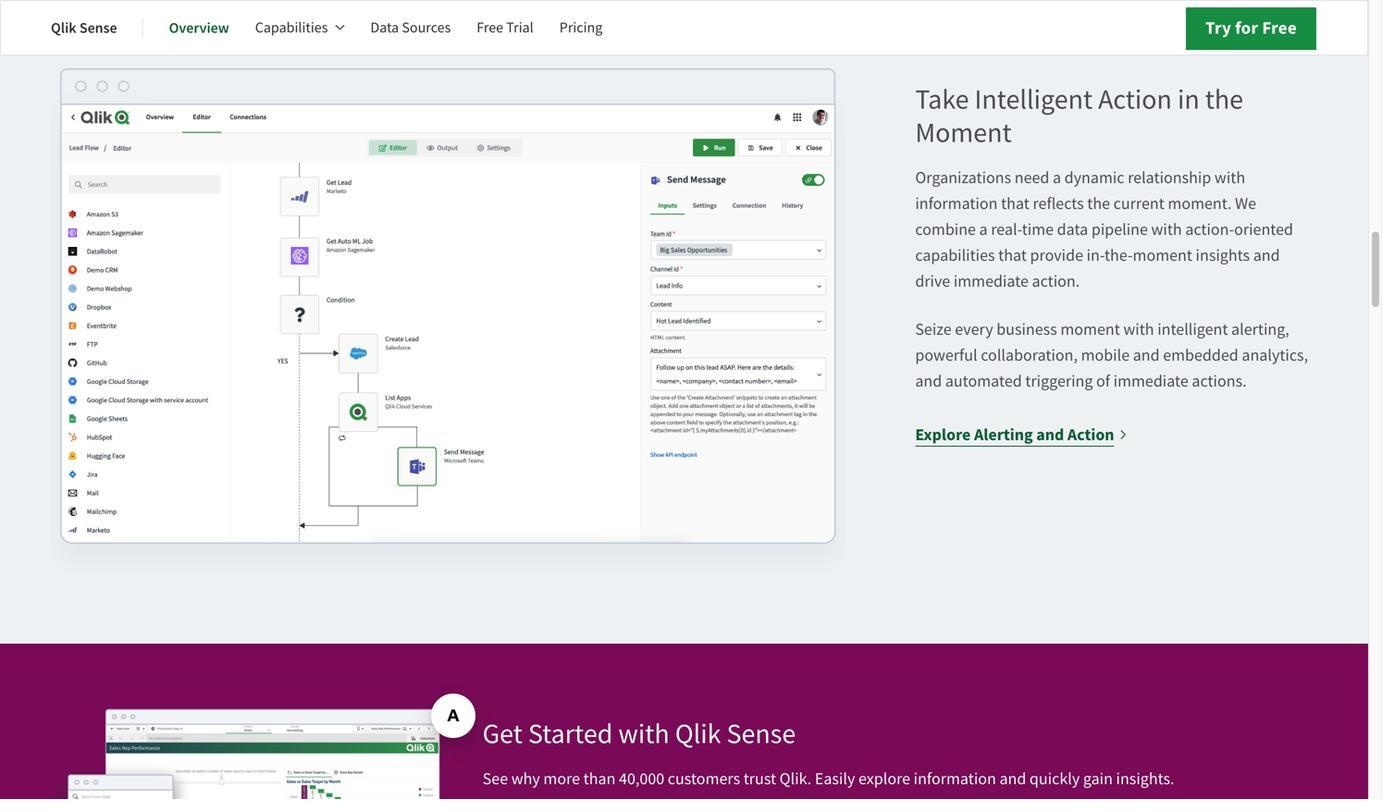 Task type: describe. For each thing, give the bounding box(es) containing it.
combine
[[915, 219, 976, 240]]

overview link
[[169, 6, 229, 50]]

gain
[[1083, 768, 1113, 790]]

more
[[543, 768, 580, 790]]

immediate inside seize every business moment with intelligent alerting, powerful collaboration, mobile and embedded analytics, and automated triggering of immediate actions.
[[1114, 371, 1189, 392]]

1 horizontal spatial qlik
[[675, 717, 721, 752]]

in
[[1178, 82, 1200, 118]]

why
[[511, 768, 540, 790]]

capabilities
[[255, 18, 328, 37]]

take intelligent action in the moment
[[915, 82, 1244, 151]]

insights
[[1196, 245, 1250, 266]]

see why more than 40,000 customers trust qlik. easily explore information and quickly gain insights.
[[483, 768, 1175, 790]]

triggering
[[1025, 371, 1093, 392]]

moment inside seize every business moment with intelligent alerting, powerful collaboration, mobile and embedded analytics, and automated triggering of immediate actions.
[[1061, 319, 1120, 340]]

1 vertical spatial information
[[914, 768, 996, 790]]

with up "40,000"
[[618, 717, 670, 752]]

trust
[[744, 768, 776, 790]]

1 horizontal spatial a
[[1053, 167, 1061, 188]]

get started with qlik sense
[[483, 717, 796, 752]]

screenshot showing a qlik insight advisor dashboard image
[[483, 0, 1278, 2]]

and down powerful
[[915, 371, 942, 392]]

powerful
[[915, 345, 978, 366]]

moment.
[[1168, 193, 1232, 214]]

alerting,
[[1232, 319, 1290, 340]]

trial
[[506, 18, 534, 37]]

drive
[[915, 271, 950, 292]]

analytics,
[[1242, 345, 1308, 366]]

intelligent
[[1158, 319, 1228, 340]]

alerting
[[974, 424, 1033, 446]]

moment inside organizations need a dynamic relationship with information that reflects the current moment. we combine a real-time data pipeline with action-oriented capabilities that provide in-the-moment insights and drive immediate action.
[[1133, 245, 1193, 266]]

we
[[1235, 193, 1257, 214]]

oriented
[[1234, 219, 1293, 240]]

embedded
[[1163, 345, 1239, 366]]

provide
[[1030, 245, 1083, 266]]

explore alerting and action link
[[915, 422, 1128, 448]]

1 vertical spatial a
[[979, 219, 988, 240]]

information inside organizations need a dynamic relationship with information that reflects the current moment. we combine a real-time data pipeline with action-oriented capabilities that provide in-the-moment insights and drive immediate action.
[[915, 193, 998, 214]]

1 horizontal spatial sense
[[727, 717, 796, 752]]

real-
[[991, 219, 1022, 240]]

screenshot showing a qlik message workflow image
[[50, 69, 846, 577]]

immediate inside organizations need a dynamic relationship with information that reflects the current moment. we combine a real-time data pipeline with action-oriented capabilities that provide in-the-moment insights and drive immediate action.
[[954, 271, 1029, 292]]

in-
[[1087, 245, 1105, 266]]

action inside take intelligent action in the moment
[[1098, 82, 1172, 118]]

explore
[[915, 424, 971, 446]]

action.
[[1032, 271, 1080, 292]]

insights.
[[1116, 768, 1175, 790]]

capabilities link
[[255, 6, 345, 50]]

0 vertical spatial qlik
[[51, 18, 76, 37]]

take
[[915, 82, 969, 118]]



Task type: locate. For each thing, give the bounding box(es) containing it.
try
[[1206, 16, 1232, 40]]

0 horizontal spatial free
[[477, 18, 503, 37]]

menu bar containing qlik sense
[[51, 6, 629, 50]]

0 vertical spatial moment
[[1133, 245, 1193, 266]]

1 vertical spatial immediate
[[1114, 371, 1189, 392]]

the inside take intelligent action in the moment
[[1205, 82, 1244, 118]]

pricing
[[560, 18, 603, 37]]

capabilities
[[915, 245, 995, 266]]

get started with qlik sense image
[[50, 703, 453, 799]]

that up real-
[[1001, 193, 1030, 214]]

explore
[[859, 768, 910, 790]]

action left the in
[[1098, 82, 1172, 118]]

0 horizontal spatial qlik
[[51, 18, 76, 37]]

dynamic
[[1065, 167, 1125, 188]]

40,000
[[619, 768, 665, 790]]

for
[[1235, 16, 1259, 40]]

easily
[[815, 768, 855, 790]]

need
[[1015, 167, 1050, 188]]

free inside try for free link
[[1262, 16, 1297, 40]]

free trial link
[[477, 6, 534, 50]]

of
[[1096, 371, 1110, 392]]

immediate
[[954, 271, 1029, 292], [1114, 371, 1189, 392]]

moment
[[1133, 245, 1193, 266], [1061, 319, 1120, 340]]

qlik.
[[780, 768, 812, 790]]

information right 'explore'
[[914, 768, 996, 790]]

0 horizontal spatial moment
[[1061, 319, 1120, 340]]

0 vertical spatial that
[[1001, 193, 1030, 214]]

sense inside menu bar
[[79, 18, 117, 37]]

1 horizontal spatial free
[[1262, 16, 1297, 40]]

1 horizontal spatial immediate
[[1114, 371, 1189, 392]]

the-
[[1105, 245, 1133, 266]]

action
[[1098, 82, 1172, 118], [1068, 424, 1115, 446]]

quickly
[[1030, 768, 1080, 790]]

free right for
[[1262, 16, 1297, 40]]

organizations
[[915, 167, 1011, 188]]

that down real-
[[998, 245, 1027, 266]]

qlik
[[51, 18, 76, 37], [675, 717, 721, 752]]

mobile
[[1081, 345, 1130, 366]]

free trial
[[477, 18, 534, 37]]

actions.
[[1192, 371, 1247, 392]]

menu bar
[[51, 6, 629, 50]]

a left real-
[[979, 219, 988, 240]]

1 horizontal spatial moment
[[1133, 245, 1193, 266]]

free left trial
[[477, 18, 503, 37]]

data sources link
[[370, 6, 451, 50]]

with up mobile
[[1124, 319, 1154, 340]]

and inside organizations need a dynamic relationship with information that reflects the current moment. we combine a real-time data pipeline with action-oriented capabilities that provide in-the-moment insights and drive immediate action.
[[1253, 245, 1280, 266]]

collaboration,
[[981, 345, 1078, 366]]

with up we at the right of the page
[[1215, 167, 1245, 188]]

0 vertical spatial immediate
[[954, 271, 1029, 292]]

immediate right of
[[1114, 371, 1189, 392]]

0 horizontal spatial immediate
[[954, 271, 1029, 292]]

1 vertical spatial qlik
[[675, 717, 721, 752]]

a right need
[[1053, 167, 1061, 188]]

organizations need a dynamic relationship with information that reflects the current moment. we combine a real-time data pipeline with action-oriented capabilities that provide in-the-moment insights and drive immediate action.
[[915, 167, 1293, 292]]

free
[[1262, 16, 1297, 40], [477, 18, 503, 37]]

0 horizontal spatial the
[[1087, 193, 1110, 214]]

every
[[955, 319, 993, 340]]

see
[[483, 768, 508, 790]]

current
[[1114, 193, 1165, 214]]

action down of
[[1068, 424, 1115, 446]]

pipeline
[[1092, 219, 1148, 240]]

0 vertical spatial action
[[1098, 82, 1172, 118]]

the inside organizations need a dynamic relationship with information that reflects the current moment. we combine a real-time data pipeline with action-oriented capabilities that provide in-the-moment insights and drive immediate action.
[[1087, 193, 1110, 214]]

pricing link
[[560, 6, 603, 50]]

sources
[[402, 18, 451, 37]]

and right alerting
[[1036, 424, 1064, 446]]

explore alerting and action
[[915, 424, 1115, 446]]

and right mobile
[[1133, 345, 1160, 366]]

and down oriented
[[1253, 245, 1280, 266]]

data sources
[[370, 18, 451, 37]]

with
[[1215, 167, 1245, 188], [1151, 219, 1182, 240], [1124, 319, 1154, 340], [618, 717, 670, 752]]

get
[[483, 717, 523, 752]]

information down organizations
[[915, 193, 998, 214]]

1 vertical spatial that
[[998, 245, 1027, 266]]

moment
[[915, 115, 1012, 151]]

automated
[[945, 371, 1022, 392]]

intelligent
[[975, 82, 1093, 118]]

moment down pipeline
[[1133, 245, 1193, 266]]

0 vertical spatial information
[[915, 193, 998, 214]]

sense
[[79, 18, 117, 37], [727, 717, 796, 752]]

overview
[[169, 18, 229, 37]]

1 vertical spatial action
[[1068, 424, 1115, 446]]

started
[[528, 717, 613, 752]]

relationship
[[1128, 167, 1211, 188]]

seize every business moment with intelligent alerting, powerful collaboration, mobile and embedded analytics, and automated triggering of immediate actions.
[[915, 319, 1308, 392]]

seize
[[915, 319, 952, 340]]

the right the in
[[1205, 82, 1244, 118]]

try for free
[[1206, 16, 1297, 40]]

customers
[[668, 768, 740, 790]]

free inside free trial link
[[477, 18, 503, 37]]

that
[[1001, 193, 1030, 214], [998, 245, 1027, 266]]

1 vertical spatial sense
[[727, 717, 796, 752]]

1 vertical spatial moment
[[1061, 319, 1120, 340]]

information
[[915, 193, 998, 214], [914, 768, 996, 790]]

data
[[1057, 219, 1088, 240]]

moment up mobile
[[1061, 319, 1120, 340]]

with down current
[[1151, 219, 1182, 240]]

1 horizontal spatial the
[[1205, 82, 1244, 118]]

data
[[370, 18, 399, 37]]

0 horizontal spatial sense
[[79, 18, 117, 37]]

with inside seize every business moment with intelligent alerting, powerful collaboration, mobile and embedded analytics, and automated triggering of immediate actions.
[[1124, 319, 1154, 340]]

time
[[1022, 219, 1054, 240]]

qlik sense
[[51, 18, 117, 37]]

0 vertical spatial sense
[[79, 18, 117, 37]]

business
[[997, 319, 1057, 340]]

0 horizontal spatial a
[[979, 219, 988, 240]]

qlik sense link
[[51, 6, 117, 50]]

1 vertical spatial the
[[1087, 193, 1110, 214]]

the
[[1205, 82, 1244, 118], [1087, 193, 1110, 214]]

than
[[584, 768, 616, 790]]

a
[[1053, 167, 1061, 188], [979, 219, 988, 240]]

0 vertical spatial a
[[1053, 167, 1061, 188]]

the down dynamic
[[1087, 193, 1110, 214]]

and
[[1253, 245, 1280, 266], [1133, 345, 1160, 366], [915, 371, 942, 392], [1036, 424, 1064, 446], [1000, 768, 1026, 790]]

immediate down capabilities
[[954, 271, 1029, 292]]

try for free link
[[1186, 7, 1317, 50]]

0 vertical spatial the
[[1205, 82, 1244, 118]]

action-
[[1185, 219, 1234, 240]]

reflects
[[1033, 193, 1084, 214]]

and left quickly
[[1000, 768, 1026, 790]]



Task type: vqa. For each thing, say whether or not it's contained in the screenshot.
Started
yes



